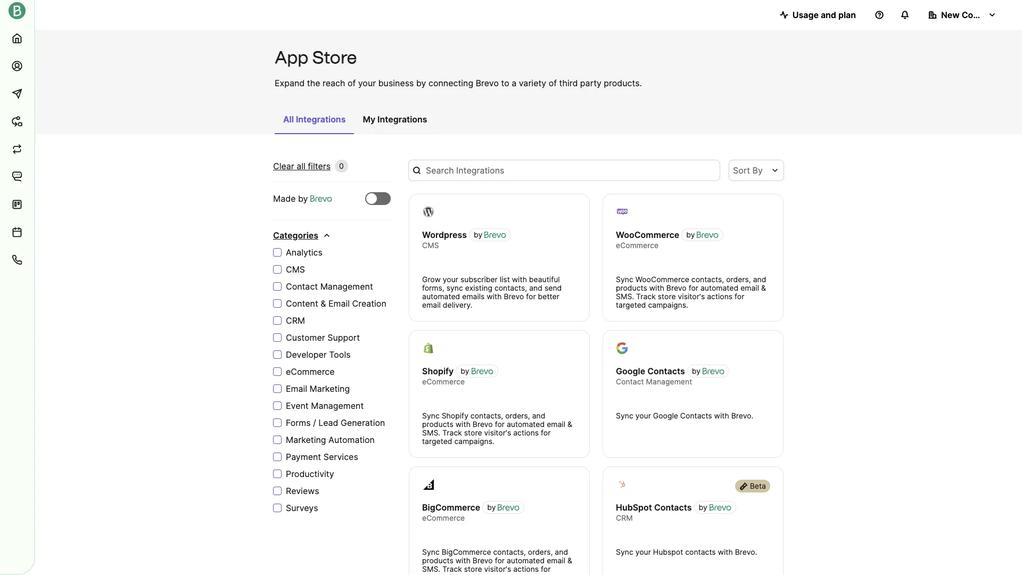 Task type: describe. For each thing, give the bounding box(es) containing it.
event management
[[286, 401, 364, 411]]

automated for bigcommerce
[[507, 556, 545, 565]]

existing
[[465, 283, 493, 292]]

actions for bigcommerce
[[514, 565, 539, 574]]

targeted for woocommerce
[[616, 300, 646, 309]]

2 of from the left
[[549, 78, 557, 88]]

ecommerce for woocommerce
[[616, 241, 659, 250]]

ecommerce for bigcommerce
[[422, 513, 465, 523]]

a
[[512, 78, 517, 88]]

sort by button
[[729, 160, 785, 181]]

app
[[275, 47, 309, 68]]

contacts for google contacts
[[648, 366, 685, 377]]

and for woocommerce
[[754, 275, 767, 284]]

0 vertical spatial bigcommerce
[[422, 502, 481, 513]]

reviews
[[286, 486, 319, 496]]

visitor's for woocommerce
[[678, 292, 705, 301]]

by for woocommerce
[[687, 230, 695, 239]]

your for google contacts
[[636, 411, 651, 420]]

grow
[[422, 275, 441, 284]]

delivery.
[[443, 300, 473, 309]]

1 vertical spatial contact
[[616, 377, 644, 386]]

contacts for hubspot contacts
[[655, 502, 692, 513]]

sort
[[733, 165, 751, 176]]

visitor's for shopify
[[484, 428, 511, 437]]

creation
[[352, 298, 387, 309]]

actions for woocommerce
[[707, 292, 733, 301]]

clear all filters link
[[273, 160, 331, 173]]

and inside "grow your subscriber list with beautiful forms, sync existing contacts, and send automated emails with brevo for better email delivery."
[[530, 283, 543, 292]]

third
[[560, 78, 578, 88]]

with inside sync shopify contacts, orders, and products with brevo for automated email & sms. track store visitor's actions for targeted campaigns.
[[456, 420, 471, 429]]

send
[[545, 283, 562, 292]]

forms,
[[422, 283, 445, 292]]

clear all filters
[[273, 161, 331, 172]]

track for shopify
[[443, 428, 462, 437]]

with inside the sync bigcommerce contacts, orders, and products with brevo for automated email & sms. track store visitor's actions for targeted campaigns.
[[456, 556, 471, 565]]

targeted for bigcommerce
[[422, 573, 452, 575]]

your left business
[[358, 78, 376, 88]]

brevo for shopify
[[473, 420, 493, 429]]

brevo for bigcommerce
[[473, 556, 493, 565]]

integrations for my integrations
[[378, 114, 428, 125]]

orders, for woocommerce
[[727, 275, 751, 284]]

1 vertical spatial email
[[286, 384, 307, 394]]

hubspot contacts logo image
[[617, 479, 629, 491]]

actions for shopify
[[514, 428, 539, 437]]

store for bigcommerce
[[464, 565, 482, 574]]

contacts, inside "grow your subscriber list with beautiful forms, sync existing contacts, and send automated emails with brevo for better email delivery."
[[495, 283, 527, 292]]

orders, for bigcommerce
[[528, 548, 553, 557]]

contacts, for bigcommerce
[[494, 548, 526, 557]]

email for shopify
[[547, 420, 566, 429]]

contacts, for woocommerce
[[692, 275, 725, 284]]

brevo inside "grow your subscriber list with beautiful forms, sync existing contacts, and send automated emails with brevo for better email delivery."
[[504, 292, 524, 301]]

my integrations
[[363, 114, 428, 125]]

productivity
[[286, 469, 334, 479]]

clear
[[273, 161, 294, 172]]

by for wordpress
[[474, 230, 483, 239]]

brevo for woocommerce
[[667, 283, 687, 292]]

ecommerce for shopify
[[422, 377, 465, 386]]

by for shopify
[[461, 366, 470, 376]]

email for woocommerce
[[741, 283, 760, 292]]

the
[[307, 78, 320, 88]]

content & email creation
[[286, 298, 387, 309]]

customer
[[286, 332, 325, 343]]

sync for hubspot contacts
[[616, 548, 634, 557]]

1 of from the left
[[348, 78, 356, 88]]

track for woocommerce
[[637, 292, 656, 301]]

0 vertical spatial contact management
[[286, 281, 373, 292]]

products for shopify
[[422, 420, 454, 429]]

bigcommerce inside the sync bigcommerce contacts, orders, and products with brevo for automated email & sms. track store visitor's actions for targeted campaigns.
[[442, 548, 491, 557]]

0 vertical spatial email
[[329, 298, 350, 309]]

content
[[286, 298, 318, 309]]

new
[[942, 10, 960, 20]]

my integrations link
[[354, 109, 436, 133]]

sms. for bigcommerce
[[422, 565, 441, 574]]

new company button
[[920, 4, 1006, 26]]

sync bigcommerce contacts, orders, and products with brevo for automated email & sms. track store visitor's actions for targeted campaigns.
[[422, 548, 573, 575]]

automated inside "grow your subscriber list with beautiful forms, sync existing contacts, and send automated emails with brevo for better email delivery."
[[422, 292, 460, 301]]

by for bigcommerce
[[488, 503, 496, 512]]

beautiful
[[529, 275, 560, 284]]

made by
[[273, 193, 311, 204]]

0 vertical spatial woocommerce
[[616, 230, 680, 240]]

expand
[[275, 78, 305, 88]]

1 vertical spatial contacts
[[681, 411, 713, 420]]

google contacts
[[616, 366, 685, 377]]

0 horizontal spatial google
[[616, 366, 646, 377]]

sync your hubspot contacts with brevo.
[[616, 548, 758, 557]]

business
[[379, 78, 414, 88]]

subscriber
[[461, 275, 498, 284]]

filters
[[308, 161, 331, 172]]

all
[[283, 114, 294, 125]]

and inside usage and plan button
[[821, 10, 837, 20]]

better
[[538, 292, 560, 301]]

developer
[[286, 349, 327, 360]]

for inside "grow your subscriber list with beautiful forms, sync existing contacts, and send automated emails with brevo for better email delivery."
[[526, 292, 536, 301]]

payment
[[286, 452, 321, 462]]

new company
[[942, 10, 1002, 20]]

hubspot
[[653, 548, 684, 557]]

tools
[[329, 349, 351, 360]]

& for shopify
[[568, 420, 573, 429]]

company
[[962, 10, 1002, 20]]

0 vertical spatial crm
[[286, 315, 305, 326]]

reach
[[323, 78, 345, 88]]

contacts
[[686, 548, 716, 557]]

google contacts logo image
[[617, 342, 629, 354]]

shopify logo image
[[423, 342, 435, 354]]

woocommerce logo image
[[617, 206, 629, 218]]

customer support
[[286, 332, 360, 343]]

usage
[[793, 10, 819, 20]]

all
[[297, 161, 306, 172]]

categories link
[[273, 229, 331, 242]]

services
[[324, 452, 358, 462]]

expand the reach of your business by connecting brevo to a variety of third party products.
[[275, 78, 642, 88]]

surveys
[[286, 503, 318, 513]]

0 vertical spatial shopify
[[422, 366, 454, 377]]

0 vertical spatial cms
[[422, 241, 439, 250]]

to
[[501, 78, 510, 88]]

email inside "grow your subscriber list with beautiful forms, sync existing contacts, and send automated emails with brevo for better email delivery."
[[422, 300, 441, 309]]

bigcommerce logo image
[[423, 479, 435, 491]]

& for bigcommerce
[[568, 556, 573, 565]]



Task type: vqa. For each thing, say whether or not it's contained in the screenshot.
YOUR PHONE LINE IS READY. SHARE YOUR NEW NUMBER WITH YOUR CLIENTS. DON'T FORGET TO OPEN YOUR PHONE TO MAKE AND RECEIVE CALLS.
no



Task type: locate. For each thing, give the bounding box(es) containing it.
products
[[616, 283, 648, 292], [422, 420, 454, 429], [422, 556, 454, 565]]

brevo inside sync shopify contacts, orders, and products with brevo for automated email & sms. track store visitor's actions for targeted campaigns.
[[473, 420, 493, 429]]

crm
[[286, 315, 305, 326], [616, 513, 633, 523]]

ecommerce down developer
[[286, 366, 335, 377]]

sms. for woocommerce
[[616, 292, 634, 301]]

made
[[273, 193, 296, 204]]

contacts
[[648, 366, 685, 377], [681, 411, 713, 420], [655, 502, 692, 513]]

beta
[[750, 482, 766, 491]]

actions
[[707, 292, 733, 301], [514, 428, 539, 437], [514, 565, 539, 574]]

your for hubspot contacts
[[636, 548, 651, 557]]

ecommerce down shopify logo
[[422, 377, 465, 386]]

brevo. for google contacts
[[732, 411, 754, 420]]

sync for woocommerce
[[616, 275, 634, 284]]

your
[[358, 78, 376, 88], [443, 275, 459, 284], [636, 411, 651, 420], [636, 548, 651, 557]]

woocommerce inside sync woocommerce contacts, orders, and products with brevo for automated email & sms. track store visitor's actions for targeted campaigns.
[[636, 275, 690, 284]]

2 vertical spatial visitor's
[[484, 565, 511, 574]]

visitor's for bigcommerce
[[484, 565, 511, 574]]

1 vertical spatial marketing
[[286, 435, 326, 445]]

2 vertical spatial contacts
[[655, 502, 692, 513]]

1 vertical spatial google
[[653, 411, 679, 420]]

actions inside sync shopify contacts, orders, and products with brevo for automated email & sms. track store visitor's actions for targeted campaigns.
[[514, 428, 539, 437]]

shopify inside sync shopify contacts, orders, and products with brevo for automated email & sms. track store visitor's actions for targeted campaigns.
[[442, 411, 469, 420]]

list
[[500, 275, 510, 284]]

email up the event
[[286, 384, 307, 394]]

1 horizontal spatial integrations
[[378, 114, 428, 125]]

brevo inside sync woocommerce contacts, orders, and products with brevo for automated email & sms. track store visitor's actions for targeted campaigns.
[[667, 283, 687, 292]]

emails
[[462, 292, 485, 301]]

1 vertical spatial brevo.
[[735, 548, 758, 557]]

sync shopify contacts, orders, and products with brevo for automated email & sms. track store visitor's actions for targeted campaigns.
[[422, 411, 573, 446]]

app store
[[275, 47, 357, 68]]

& inside the sync bigcommerce contacts, orders, and products with brevo for automated email & sms. track store visitor's actions for targeted campaigns.
[[568, 556, 573, 565]]

1 vertical spatial cms
[[286, 264, 305, 275]]

0 vertical spatial orders,
[[727, 275, 751, 284]]

0 vertical spatial store
[[658, 292, 676, 301]]

support
[[328, 332, 360, 343]]

email for bigcommerce
[[547, 556, 566, 565]]

visitor's inside sync woocommerce contacts, orders, and products with brevo for automated email & sms. track store visitor's actions for targeted campaigns.
[[678, 292, 705, 301]]

2 vertical spatial campaigns.
[[455, 573, 495, 575]]

sync inside sync shopify contacts, orders, and products with brevo for automated email & sms. track store visitor's actions for targeted campaigns.
[[422, 411, 440, 420]]

targeted inside sync woocommerce contacts, orders, and products with brevo for automated email & sms. track store visitor's actions for targeted campaigns.
[[616, 300, 646, 309]]

0 horizontal spatial crm
[[286, 315, 305, 326]]

generation
[[341, 418, 385, 428]]

track inside sync woocommerce contacts, orders, and products with brevo for automated email & sms. track store visitor's actions for targeted campaigns.
[[637, 292, 656, 301]]

integrations for all integrations
[[296, 114, 346, 125]]

contact management up "content & email creation"
[[286, 281, 373, 292]]

products inside sync woocommerce contacts, orders, and products with brevo for automated email & sms. track store visitor's actions for targeted campaigns.
[[616, 283, 648, 292]]

contacts,
[[692, 275, 725, 284], [495, 283, 527, 292], [471, 411, 503, 420], [494, 548, 526, 557]]

campaigns. for bigcommerce
[[455, 573, 495, 575]]

store inside sync shopify contacts, orders, and products with brevo for automated email & sms. track store visitor's actions for targeted campaigns.
[[464, 428, 482, 437]]

1 vertical spatial targeted
[[422, 437, 452, 446]]

products.
[[604, 78, 642, 88]]

2 vertical spatial sms.
[[422, 565, 441, 574]]

by
[[417, 78, 426, 88], [298, 193, 308, 204], [474, 230, 483, 239], [687, 230, 695, 239], [461, 366, 470, 376], [692, 366, 701, 376], [488, 503, 496, 512], [699, 503, 708, 512]]

visitor's inside sync shopify contacts, orders, and products with brevo for automated email & sms. track store visitor's actions for targeted campaigns.
[[484, 428, 511, 437]]

cms down wordpress
[[422, 241, 439, 250]]

2 vertical spatial orders,
[[528, 548, 553, 557]]

grow your subscriber list with beautiful forms, sync existing contacts, and send automated emails with brevo for better email delivery.
[[422, 275, 562, 309]]

automated for woocommerce
[[701, 283, 739, 292]]

ecommerce down woocommerce logo
[[616, 241, 659, 250]]

0 vertical spatial management
[[320, 281, 373, 292]]

2 vertical spatial actions
[[514, 565, 539, 574]]

1 vertical spatial orders,
[[506, 411, 530, 420]]

tab list containing all integrations
[[275, 109, 436, 134]]

sms. inside sync shopify contacts, orders, and products with brevo for automated email & sms. track store visitor's actions for targeted campaigns.
[[422, 428, 441, 437]]

wordpress logo image
[[423, 206, 435, 218]]

sync your google contacts with brevo.
[[616, 411, 754, 420]]

variety
[[519, 78, 547, 88]]

management up "content & email creation"
[[320, 281, 373, 292]]

orders, inside sync woocommerce contacts, orders, and products with brevo for automated email & sms. track store visitor's actions for targeted campaigns.
[[727, 275, 751, 284]]

categories
[[273, 230, 319, 241]]

1 horizontal spatial contact
[[616, 377, 644, 386]]

1 vertical spatial store
[[464, 428, 482, 437]]

sms. inside sync woocommerce contacts, orders, and products with brevo for automated email & sms. track store visitor's actions for targeted campaigns.
[[616, 292, 634, 301]]

products for woocommerce
[[616, 283, 648, 292]]

connecting
[[429, 78, 474, 88]]

payment services
[[286, 452, 358, 462]]

management up forms / lead generation
[[311, 401, 364, 411]]

of right reach
[[348, 78, 356, 88]]

ecommerce down bigcommerce logo
[[422, 513, 465, 523]]

and for bigcommerce
[[555, 548, 568, 557]]

1 vertical spatial campaigns.
[[455, 437, 495, 446]]

Search Integrations search field
[[409, 160, 721, 181]]

sync for bigcommerce
[[422, 548, 440, 557]]

and for shopify
[[532, 411, 546, 420]]

sync
[[447, 283, 463, 292]]

contacts, for shopify
[[471, 411, 503, 420]]

party
[[581, 78, 602, 88]]

sms.
[[616, 292, 634, 301], [422, 428, 441, 437], [422, 565, 441, 574]]

with inside sync woocommerce contacts, orders, and products with brevo for automated email & sms. track store visitor's actions for targeted campaigns.
[[650, 283, 665, 292]]

1 vertical spatial shopify
[[442, 411, 469, 420]]

1 horizontal spatial google
[[653, 411, 679, 420]]

campaigns.
[[648, 300, 689, 309], [455, 437, 495, 446], [455, 573, 495, 575]]

0 vertical spatial campaigns.
[[648, 300, 689, 309]]

sync for shopify
[[422, 411, 440, 420]]

and inside sync woocommerce contacts, orders, and products with brevo for automated email & sms. track store visitor's actions for targeted campaigns.
[[754, 275, 767, 284]]

1 vertical spatial bigcommerce
[[442, 548, 491, 557]]

& for woocommerce
[[762, 283, 766, 292]]

products inside the sync bigcommerce contacts, orders, and products with brevo for automated email & sms. track store visitor's actions for targeted campaigns.
[[422, 556, 454, 565]]

usage and plan button
[[772, 4, 865, 26]]

0 vertical spatial contacts
[[648, 366, 685, 377]]

1 vertical spatial products
[[422, 420, 454, 429]]

email inside the sync bigcommerce contacts, orders, and products with brevo for automated email & sms. track store visitor's actions for targeted campaigns.
[[547, 556, 566, 565]]

1 horizontal spatial contact management
[[616, 377, 693, 386]]

0 horizontal spatial email
[[286, 384, 307, 394]]

1 integrations from the left
[[296, 114, 346, 125]]

targeted inside the sync bigcommerce contacts, orders, and products with brevo for automated email & sms. track store visitor's actions for targeted campaigns.
[[422, 573, 452, 575]]

0 vertical spatial targeted
[[616, 300, 646, 309]]

1 vertical spatial management
[[646, 377, 693, 386]]

contact
[[286, 281, 318, 292], [616, 377, 644, 386]]

1 horizontal spatial crm
[[616, 513, 633, 523]]

plan
[[839, 10, 857, 20]]

marketing up payment
[[286, 435, 326, 445]]

management
[[320, 281, 373, 292], [646, 377, 693, 386], [311, 401, 364, 411]]

bigcommerce
[[422, 502, 481, 513], [442, 548, 491, 557]]

sms. inside the sync bigcommerce contacts, orders, and products with brevo for automated email & sms. track store visitor's actions for targeted campaigns.
[[422, 565, 441, 574]]

contacts, inside sync woocommerce contacts, orders, and products with brevo for automated email & sms. track store visitor's actions for targeted campaigns.
[[692, 275, 725, 284]]

marketing up event management
[[310, 384, 350, 394]]

0 horizontal spatial of
[[348, 78, 356, 88]]

1 horizontal spatial email
[[329, 298, 350, 309]]

track inside the sync bigcommerce contacts, orders, and products with brevo for automated email & sms. track store visitor's actions for targeted campaigns.
[[443, 565, 462, 574]]

2 vertical spatial targeted
[[422, 573, 452, 575]]

1 horizontal spatial of
[[549, 78, 557, 88]]

crm down content
[[286, 315, 305, 326]]

by
[[753, 165, 763, 176]]

your left hubspot in the right of the page
[[636, 548, 651, 557]]

2 vertical spatial products
[[422, 556, 454, 565]]

all integrations
[[283, 114, 346, 125]]

automated for shopify
[[507, 420, 545, 429]]

products inside sync shopify contacts, orders, and products with brevo for automated email & sms. track store visitor's actions for targeted campaigns.
[[422, 420, 454, 429]]

0 vertical spatial track
[[637, 292, 656, 301]]

lead
[[319, 418, 339, 428]]

email inside sync woocommerce contacts, orders, and products with brevo for automated email & sms. track store visitor's actions for targeted campaigns.
[[741, 283, 760, 292]]

management down 'google contacts' at the bottom right
[[646, 377, 693, 386]]

& inside sync shopify contacts, orders, and products with brevo for automated email & sms. track store visitor's actions for targeted campaigns.
[[568, 420, 573, 429]]

targeted inside sync shopify contacts, orders, and products with brevo for automated email & sms. track store visitor's actions for targeted campaigns.
[[422, 437, 452, 446]]

email marketing
[[286, 384, 350, 394]]

actions inside the sync bigcommerce contacts, orders, and products with brevo for automated email & sms. track store visitor's actions for targeted campaigns.
[[514, 565, 539, 574]]

sort by
[[733, 165, 763, 176]]

&
[[762, 283, 766, 292], [321, 298, 326, 309], [568, 420, 573, 429], [568, 556, 573, 565]]

brevo inside the sync bigcommerce contacts, orders, and products with brevo for automated email & sms. track store visitor's actions for targeted campaigns.
[[473, 556, 493, 565]]

& inside sync woocommerce contacts, orders, and products with brevo for automated email & sms. track store visitor's actions for targeted campaigns.
[[762, 283, 766, 292]]

1 vertical spatial sms.
[[422, 428, 441, 437]]

contacts, inside the sync bigcommerce contacts, orders, and products with brevo for automated email & sms. track store visitor's actions for targeted campaigns.
[[494, 548, 526, 557]]

developer tools
[[286, 349, 351, 360]]

automated inside sync shopify contacts, orders, and products with brevo for automated email & sms. track store visitor's actions for targeted campaigns.
[[507, 420, 545, 429]]

of left third
[[549, 78, 557, 88]]

and inside sync shopify contacts, orders, and products with brevo for automated email & sms. track store visitor's actions for targeted campaigns.
[[532, 411, 546, 420]]

wordpress
[[422, 230, 467, 240]]

store for shopify
[[464, 428, 482, 437]]

automated inside the sync bigcommerce contacts, orders, and products with brevo for automated email & sms. track store visitor's actions for targeted campaigns.
[[507, 556, 545, 565]]

0 vertical spatial marketing
[[310, 384, 350, 394]]

sync for google contacts
[[616, 411, 634, 420]]

sync
[[616, 275, 634, 284], [422, 411, 440, 420], [616, 411, 634, 420], [422, 548, 440, 557], [616, 548, 634, 557]]

with
[[512, 275, 527, 284], [650, 283, 665, 292], [487, 292, 502, 301], [715, 411, 730, 420], [456, 420, 471, 429], [718, 548, 733, 557], [456, 556, 471, 565]]

track for bigcommerce
[[443, 565, 462, 574]]

1 vertical spatial woocommerce
[[636, 275, 690, 284]]

brevo.
[[732, 411, 754, 420], [735, 548, 758, 557]]

hubspot
[[616, 502, 652, 513]]

campaigns. inside the sync bigcommerce contacts, orders, and products with brevo for automated email & sms. track store visitor's actions for targeted campaigns.
[[455, 573, 495, 575]]

and inside the sync bigcommerce contacts, orders, and products with brevo for automated email & sms. track store visitor's actions for targeted campaigns.
[[555, 548, 568, 557]]

hubspot contacts
[[616, 502, 692, 513]]

automated inside sync woocommerce contacts, orders, and products with brevo for automated email & sms. track store visitor's actions for targeted campaigns.
[[701, 283, 739, 292]]

actions inside sync woocommerce contacts, orders, and products with brevo for automated email & sms. track store visitor's actions for targeted campaigns.
[[707, 292, 733, 301]]

integrations right 'my'
[[378, 114, 428, 125]]

store inside the sync bigcommerce contacts, orders, and products with brevo for automated email & sms. track store visitor's actions for targeted campaigns.
[[464, 565, 482, 574]]

0 vertical spatial actions
[[707, 292, 733, 301]]

0 vertical spatial visitor's
[[678, 292, 705, 301]]

store
[[313, 47, 357, 68]]

visitor's inside the sync bigcommerce contacts, orders, and products with brevo for automated email & sms. track store visitor's actions for targeted campaigns.
[[484, 565, 511, 574]]

0
[[339, 161, 344, 170]]

integrations right all
[[296, 114, 346, 125]]

targeted
[[616, 300, 646, 309], [422, 437, 452, 446], [422, 573, 452, 575]]

1 vertical spatial crm
[[616, 513, 633, 523]]

shopify
[[422, 366, 454, 377], [442, 411, 469, 420]]

crm down hubspot in the bottom right of the page
[[616, 513, 633, 523]]

sync inside sync woocommerce contacts, orders, and products with brevo for automated email & sms. track store visitor's actions for targeted campaigns.
[[616, 275, 634, 284]]

your for wordpress
[[443, 275, 459, 284]]

1 vertical spatial contact management
[[616, 377, 693, 386]]

event
[[286, 401, 309, 411]]

1 vertical spatial actions
[[514, 428, 539, 437]]

2 integrations from the left
[[378, 114, 428, 125]]

contacts, inside sync shopify contacts, orders, and products with brevo for automated email & sms. track store visitor's actions for targeted campaigns.
[[471, 411, 503, 420]]

products for bigcommerce
[[422, 556, 454, 565]]

None checkbox
[[365, 192, 391, 205]]

your down 'google contacts' at the bottom right
[[636, 411, 651, 420]]

marketing automation
[[286, 435, 375, 445]]

woocommerce
[[616, 230, 680, 240], [636, 275, 690, 284]]

left c25ys image
[[740, 482, 748, 491]]

1 vertical spatial track
[[443, 428, 462, 437]]

forms / lead generation
[[286, 418, 385, 428]]

cms down 'analytics'
[[286, 264, 305, 275]]

email
[[329, 298, 350, 309], [286, 384, 307, 394]]

google down google contacts logo
[[616, 366, 646, 377]]

0 vertical spatial google
[[616, 366, 646, 377]]

contact management down 'google contacts' at the bottom right
[[616, 377, 693, 386]]

your right grow
[[443, 275, 459, 284]]

your inside "grow your subscriber list with beautiful forms, sync existing contacts, and send automated emails with brevo for better email delivery."
[[443, 275, 459, 284]]

and
[[821, 10, 837, 20], [754, 275, 767, 284], [530, 283, 543, 292], [532, 411, 546, 420], [555, 548, 568, 557]]

google down 'google contacts' at the bottom right
[[653, 411, 679, 420]]

0 horizontal spatial integrations
[[296, 114, 346, 125]]

visitor's
[[678, 292, 705, 301], [484, 428, 511, 437], [484, 565, 511, 574]]

cms
[[422, 241, 439, 250], [286, 264, 305, 275]]

orders, inside the sync bigcommerce contacts, orders, and products with brevo for automated email & sms. track store visitor's actions for targeted campaigns.
[[528, 548, 553, 557]]

campaigns. for woocommerce
[[648, 300, 689, 309]]

for
[[689, 283, 699, 292], [526, 292, 536, 301], [735, 292, 745, 301], [495, 420, 505, 429], [541, 428, 551, 437], [495, 556, 505, 565], [541, 565, 551, 574]]

all integrations link
[[275, 109, 354, 134]]

store for woocommerce
[[658, 292, 676, 301]]

0 vertical spatial sms.
[[616, 292, 634, 301]]

0 vertical spatial contact
[[286, 281, 318, 292]]

0 vertical spatial brevo.
[[732, 411, 754, 420]]

campaigns. inside sync woocommerce contacts, orders, and products with brevo for automated email & sms. track store visitor's actions for targeted campaigns.
[[648, 300, 689, 309]]

campaigns. for shopify
[[455, 437, 495, 446]]

0 vertical spatial products
[[616, 283, 648, 292]]

campaigns. inside sync shopify contacts, orders, and products with brevo for automated email & sms. track store visitor's actions for targeted campaigns.
[[455, 437, 495, 446]]

2 vertical spatial store
[[464, 565, 482, 574]]

1 vertical spatial visitor's
[[484, 428, 511, 437]]

automation
[[329, 435, 375, 445]]

brevo. for hubspot contacts
[[735, 548, 758, 557]]

contact management
[[286, 281, 373, 292], [616, 377, 693, 386]]

2 vertical spatial management
[[311, 401, 364, 411]]

targeted for shopify
[[422, 437, 452, 446]]

my
[[363, 114, 376, 125]]

2 vertical spatial track
[[443, 565, 462, 574]]

by for hubspot contacts
[[699, 503, 708, 512]]

sync inside the sync bigcommerce contacts, orders, and products with brevo for automated email & sms. track store visitor's actions for targeted campaigns.
[[422, 548, 440, 557]]

0 horizontal spatial contact
[[286, 281, 318, 292]]

sms. for shopify
[[422, 428, 441, 437]]

orders, inside sync shopify contacts, orders, and products with brevo for automated email & sms. track store visitor's actions for targeted campaigns.
[[506, 411, 530, 420]]

email inside sync shopify contacts, orders, and products with brevo for automated email & sms. track store visitor's actions for targeted campaigns.
[[547, 420, 566, 429]]

1 horizontal spatial cms
[[422, 241, 439, 250]]

contact up content
[[286, 281, 318, 292]]

0 horizontal spatial contact management
[[286, 281, 373, 292]]

contact down 'google contacts' at the bottom right
[[616, 377, 644, 386]]

track inside sync shopify contacts, orders, and products with brevo for automated email & sms. track store visitor's actions for targeted campaigns.
[[443, 428, 462, 437]]

0 horizontal spatial cms
[[286, 264, 305, 275]]

store inside sync woocommerce contacts, orders, and products with brevo for automated email & sms. track store visitor's actions for targeted campaigns.
[[658, 292, 676, 301]]

orders, for shopify
[[506, 411, 530, 420]]

analytics
[[286, 247, 323, 258]]

tab list
[[275, 109, 436, 134]]

/
[[313, 418, 316, 428]]

by for google contacts
[[692, 366, 701, 376]]

email left creation
[[329, 298, 350, 309]]

sync woocommerce contacts, orders, and products with brevo for automated email & sms. track store visitor's actions for targeted campaigns.
[[616, 275, 767, 309]]

forms
[[286, 418, 311, 428]]

usage and plan
[[793, 10, 857, 20]]



